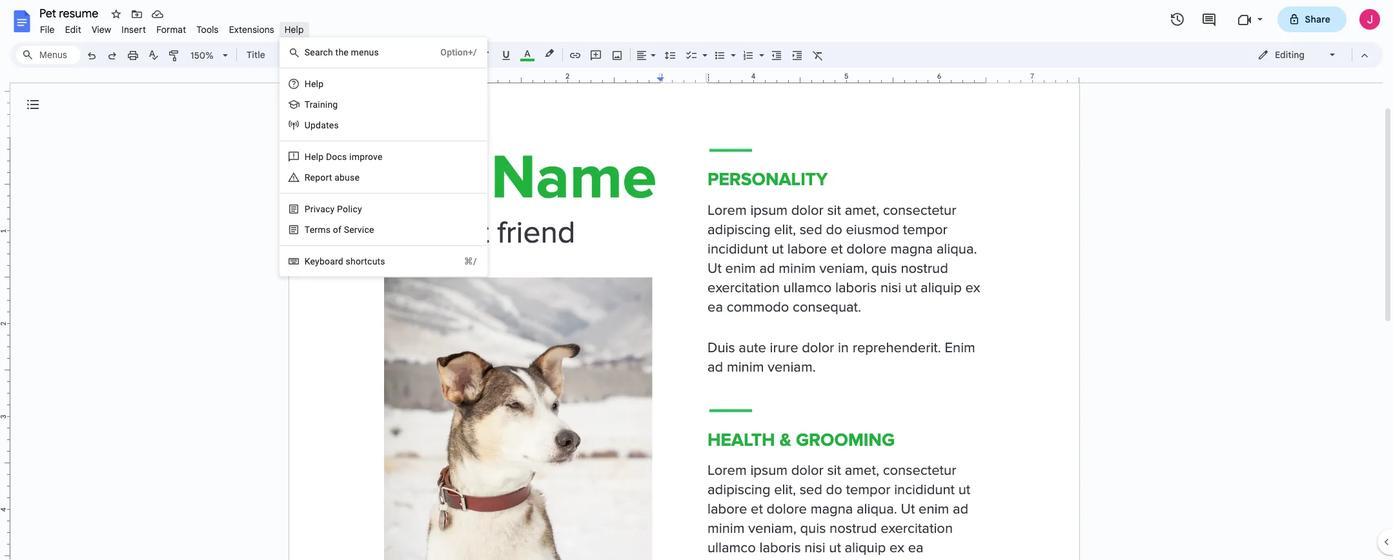 Task type: vqa. For each thing, say whether or not it's contained in the screenshot.


Task type: describe. For each thing, give the bounding box(es) containing it.
help for help
[[285, 24, 304, 36]]

enus
[[359, 47, 379, 57]]

p
[[305, 204, 310, 214]]

k
[[305, 256, 310, 267]]

r
[[365, 152, 368, 162]]

⌘/
[[464, 256, 477, 267]]

u
[[305, 120, 311, 130]]

edit
[[65, 24, 81, 36]]

top margin image
[[0, 45, 10, 141]]

line & paragraph spacing image
[[663, 46, 678, 64]]

training t element
[[305, 99, 342, 110]]

rivacy
[[310, 204, 335, 214]]

buse
[[340, 172, 360, 183]]

styles list. title selected. option
[[247, 46, 298, 64]]

help menu item
[[279, 22, 309, 37]]

option+/
[[441, 47, 477, 57]]

help docs imp r ove
[[305, 152, 383, 162]]

Menus field
[[16, 46, 81, 64]]

file
[[40, 24, 55, 36]]

edit menu item
[[60, 22, 86, 37]]

eyboard
[[310, 256, 343, 267]]

h elp
[[305, 79, 324, 89]]

menu bar banner
[[0, 0, 1394, 561]]

the
[[336, 47, 349, 57]]

application containing share
[[0, 0, 1394, 561]]

insert
[[122, 24, 146, 36]]

tools
[[197, 24, 219, 36]]

view menu item
[[86, 22, 116, 37]]

search the menus m element
[[305, 47, 383, 57]]

search the m enus
[[305, 47, 379, 57]]

help docs improve r element
[[305, 152, 387, 162]]

mode and view toolbar
[[1248, 42, 1375, 68]]

service
[[344, 225, 374, 235]]

docs
[[326, 152, 347, 162]]

t
[[305, 99, 310, 110]]

m
[[351, 47, 359, 57]]

help h element
[[305, 79, 328, 89]]

report
[[305, 172, 332, 183]]

menu bar inside menu bar "banner"
[[35, 17, 309, 38]]

share
[[1305, 14, 1331, 25]]

s
[[326, 225, 331, 235]]

Zoom text field
[[187, 46, 218, 65]]

left margin image
[[289, 73, 386, 83]]

updates u element
[[305, 120, 343, 130]]

right margin image
[[983, 73, 1079, 83]]

h
[[305, 79, 311, 89]]

editing button
[[1249, 45, 1346, 65]]

option+slash element
[[425, 46, 477, 59]]



Task type: locate. For each thing, give the bounding box(es) containing it.
shortcuts
[[346, 256, 385, 267]]

insert menu item
[[116, 22, 151, 37]]

elp
[[311, 79, 324, 89]]

term
[[305, 225, 326, 235]]

view
[[92, 24, 111, 36]]

menu inside application
[[279, 37, 487, 276]]

main toolbar
[[80, 0, 828, 501]]

menu
[[279, 37, 487, 276]]

policy
[[337, 204, 362, 214]]

imp
[[349, 152, 365, 162]]

format menu item
[[151, 22, 191, 37]]

help
[[285, 24, 304, 36], [305, 152, 324, 162]]

highlight color image
[[542, 46, 557, 61]]

extensions menu item
[[224, 22, 279, 37]]

menu bar
[[35, 17, 309, 38]]

raining
[[310, 99, 338, 110]]

tools menu item
[[191, 22, 224, 37]]

help up styles list. title selected. option
[[285, 24, 304, 36]]

t raining
[[305, 99, 338, 110]]

report abuse a element
[[305, 172, 364, 183]]

menu containing search the
[[279, 37, 487, 276]]

0 vertical spatial help
[[285, 24, 304, 36]]

file menu item
[[35, 22, 60, 37]]

pdates
[[311, 120, 339, 130]]

help up report
[[305, 152, 324, 162]]

privacy policy p element
[[305, 204, 366, 214]]

0 horizontal spatial help
[[285, 24, 304, 36]]

title
[[247, 49, 265, 61]]

u pdates
[[305, 120, 339, 130]]

1 vertical spatial help
[[305, 152, 324, 162]]

p rivacy policy
[[305, 204, 362, 214]]

help for help docs imp r ove
[[305, 152, 324, 162]]

ove
[[368, 152, 383, 162]]

1 horizontal spatial help
[[305, 152, 324, 162]]

report a buse
[[305, 172, 360, 183]]

Star checkbox
[[107, 5, 125, 23]]

a
[[335, 172, 340, 183]]

menu bar containing file
[[35, 17, 309, 38]]

share button
[[1278, 6, 1347, 32]]

Rename text field
[[35, 5, 106, 21]]

extensions
[[229, 24, 274, 36]]

application
[[0, 0, 1394, 561]]

Zoom field
[[185, 46, 234, 65]]

search
[[305, 47, 333, 57]]

of
[[333, 225, 342, 235]]

help inside "menu item"
[[285, 24, 304, 36]]

keyboard shortcuts k element
[[305, 256, 389, 267]]

terms of service s element
[[305, 225, 378, 235]]

k eyboard shortcuts
[[305, 256, 385, 267]]

insert image image
[[610, 46, 625, 64]]

text color image
[[520, 46, 535, 61]]

term s of service
[[305, 225, 374, 235]]

⌘slash element
[[449, 255, 477, 268]]

editing
[[1275, 49, 1305, 61]]

format
[[156, 24, 186, 36]]



